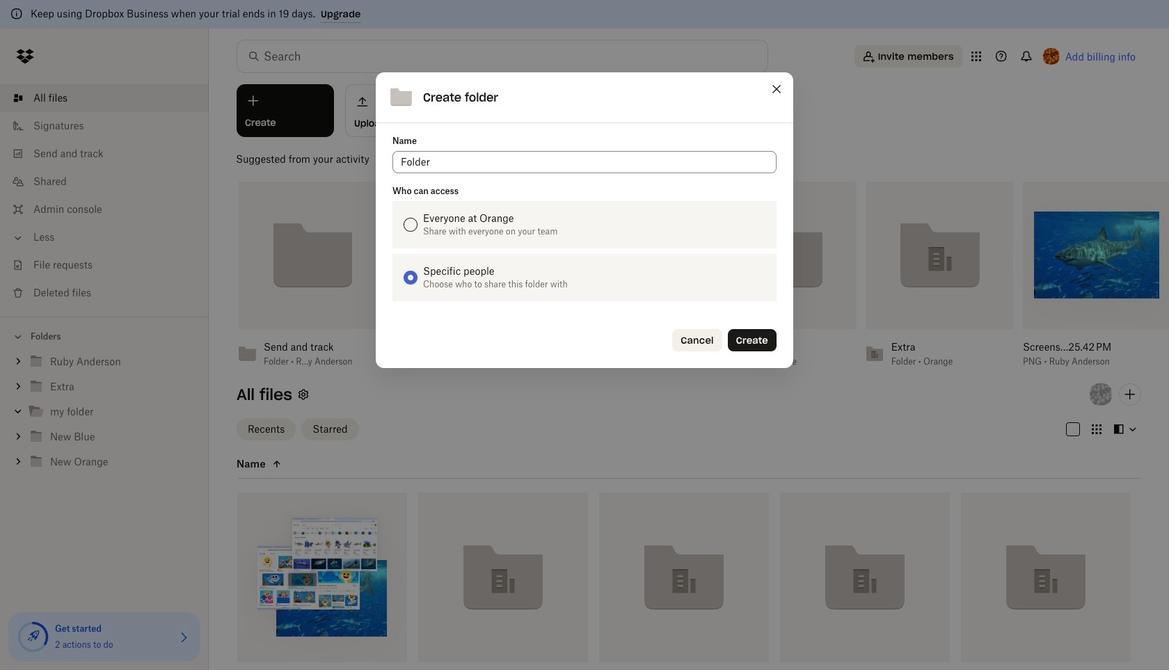 Task type: locate. For each thing, give the bounding box(es) containing it.
add team members image
[[1122, 386, 1139, 403]]

dialog
[[376, 73, 794, 368]]

group
[[0, 347, 209, 485]]

alert
[[0, 0, 1170, 29]]

team shared folder, new blue row
[[780, 493, 950, 670]]

list
[[0, 76, 209, 317]]

list item
[[0, 84, 209, 112]]

None radio
[[404, 271, 418, 285]]

None radio
[[404, 218, 418, 232]]



Task type: describe. For each thing, give the bounding box(es) containing it.
team member folder, ruby anderson row
[[237, 493, 407, 670]]

dropbox image
[[11, 42, 39, 70]]

less image
[[11, 231, 25, 245]]

team shared folder, my folder row
[[599, 493, 769, 670]]

Folder name input text field
[[401, 155, 769, 170]]

team shared folder, extra row
[[418, 493, 588, 670]]

team shared folder, new orange row
[[961, 493, 1131, 670]]



Task type: vqa. For each thing, say whether or not it's contained in the screenshot.
group
yes



